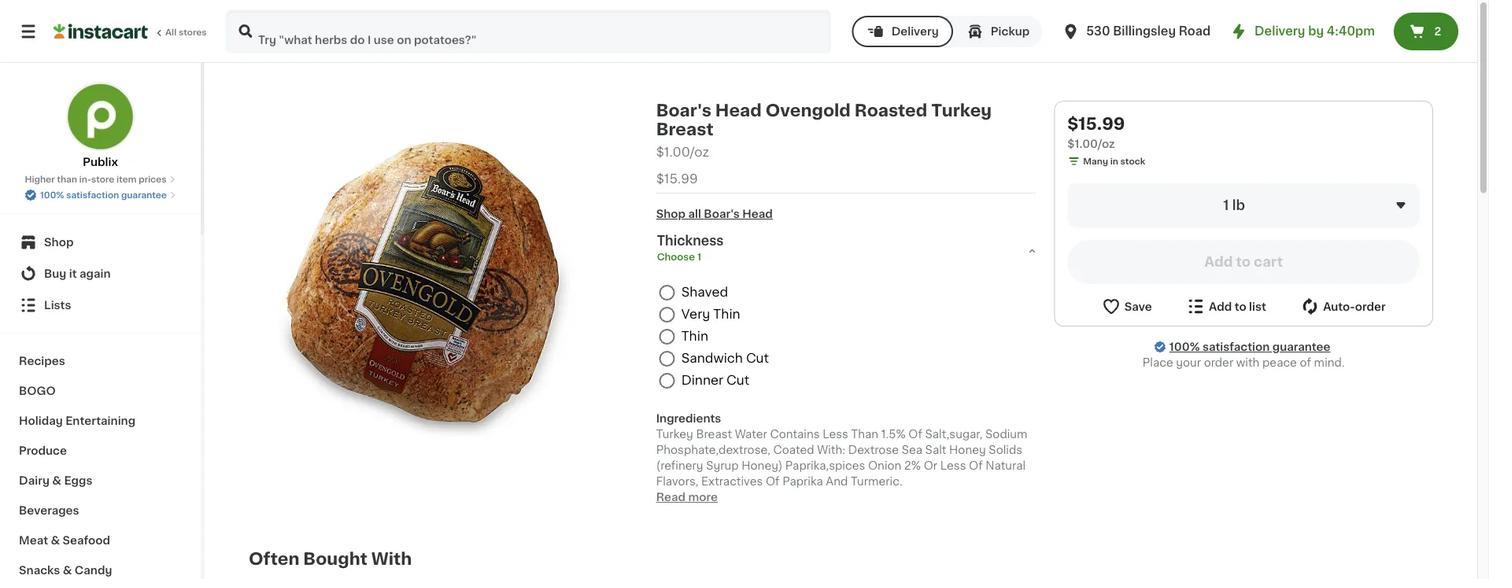 Task type: locate. For each thing, give the bounding box(es) containing it.
0 vertical spatial &
[[52, 476, 61, 487]]

1 horizontal spatial 100% satisfaction guarantee
[[1170, 342, 1331, 353]]

and
[[826, 476, 848, 487]]

100% inside button
[[40, 191, 64, 200]]

breast up phosphate,dextrose,
[[696, 429, 732, 440]]

of down honey
[[969, 460, 983, 472]]

stores
[[179, 28, 207, 37]]

530
[[1087, 26, 1111, 37]]

0 horizontal spatial satisfaction
[[66, 191, 119, 200]]

shop up buy
[[44, 237, 74, 248]]

entertaining
[[65, 416, 136, 427]]

publix link
[[66, 82, 135, 170]]

1 vertical spatial order
[[1205, 358, 1234, 369]]

0 horizontal spatial delivery
[[892, 26, 939, 37]]

1 lb field
[[1068, 183, 1421, 228]]

beverages link
[[9, 496, 191, 526]]

shop left the "all"
[[656, 209, 686, 220]]

item
[[117, 175, 137, 184]]

produce link
[[9, 436, 191, 466]]

Search field
[[227, 11, 830, 52]]

530 billingsley road button
[[1062, 9, 1211, 54]]

100% satisfaction guarantee link
[[1170, 339, 1331, 355]]

100% satisfaction guarantee button
[[24, 186, 176, 202]]

breast down "boar's" at the top left of page
[[656, 121, 714, 137]]

& left eggs in the left bottom of the page
[[52, 476, 61, 487]]

$1.00/oz
[[1068, 139, 1116, 150], [656, 146, 709, 158]]

add to list
[[1210, 301, 1267, 312]]

None search field
[[225, 9, 832, 54]]

1 vertical spatial thin
[[682, 330, 709, 343]]

0 horizontal spatial 100% satisfaction guarantee
[[40, 191, 167, 200]]

1 vertical spatial turkey
[[656, 429, 694, 440]]

0 vertical spatial order
[[1356, 301, 1386, 312]]

salt,sugar,
[[926, 429, 983, 440]]

& left candy
[[63, 565, 72, 576]]

more
[[689, 492, 718, 503]]

many in stock
[[1084, 157, 1146, 166]]

save
[[1125, 301, 1153, 312]]

1 vertical spatial satisfaction
[[1203, 342, 1270, 353]]

delivery for delivery
[[892, 26, 939, 37]]

store
[[91, 175, 114, 184]]

holiday entertaining link
[[9, 406, 191, 436]]

recipes link
[[9, 346, 191, 376]]

1 horizontal spatial guarantee
[[1273, 342, 1331, 353]]

100% satisfaction guarantee up with at the bottom of page
[[1170, 342, 1331, 353]]

cut down sandwich cut
[[727, 375, 750, 387]]

& right meat
[[51, 535, 60, 546]]

dextrose
[[849, 445, 899, 456]]

syrup
[[706, 460, 739, 472]]

0 horizontal spatial less
[[823, 429, 849, 440]]

less
[[823, 429, 849, 440], [941, 460, 967, 472]]

less down honey
[[941, 460, 967, 472]]

all stores link
[[54, 9, 208, 54]]

place
[[1143, 358, 1174, 369]]

2 vertical spatial of
[[766, 476, 780, 487]]

0 horizontal spatial shop
[[44, 237, 74, 248]]

$15.99 up the "all"
[[656, 173, 698, 185]]

than
[[852, 429, 879, 440]]

0 vertical spatial 100% satisfaction guarantee
[[40, 191, 167, 200]]

& inside 'snacks & candy' link
[[63, 565, 72, 576]]

100% up your
[[1170, 342, 1200, 353]]

pickup
[[991, 26, 1030, 37]]

1 horizontal spatial of
[[909, 429, 923, 440]]

1 horizontal spatial less
[[941, 460, 967, 472]]

2 button
[[1395, 13, 1459, 50]]

of down honey)
[[766, 476, 780, 487]]

higher than in-store item prices
[[25, 175, 167, 184]]

$15.99 for $15.99 $1.00/oz
[[1068, 115, 1126, 132]]

100% satisfaction guarantee
[[40, 191, 167, 200], [1170, 342, 1331, 353]]

shaved
[[682, 286, 729, 299]]

often bought with
[[249, 551, 412, 567]]

instacart logo image
[[54, 22, 148, 41]]

honey)
[[742, 460, 783, 472]]

breast inside boar's head ovengold roasted turkey breast
[[656, 121, 714, 137]]

beverages
[[19, 506, 79, 517]]

higher than in-store item prices link
[[25, 173, 176, 186]]

thin down very
[[682, 330, 709, 343]]

$1.00/oz up many
[[1068, 139, 1116, 150]]

0 vertical spatial $15.99
[[1068, 115, 1126, 132]]

honey
[[950, 445, 986, 456]]

0 vertical spatial cut
[[746, 352, 769, 365]]

1 horizontal spatial satisfaction
[[1203, 342, 1270, 353]]

0 horizontal spatial 100%
[[40, 191, 64, 200]]

$1.00/oz down "boar's" at the top left of page
[[656, 146, 709, 158]]

of up sea
[[909, 429, 923, 440]]

1 horizontal spatial shop
[[656, 209, 686, 220]]

dairy
[[19, 476, 50, 487]]

1 vertical spatial 100% satisfaction guarantee
[[1170, 342, 1331, 353]]

0 vertical spatial breast
[[656, 121, 714, 137]]

1 vertical spatial cut
[[727, 375, 750, 387]]

thin right very
[[714, 308, 741, 321]]

peace
[[1263, 358, 1298, 369]]

cut right sandwich
[[746, 352, 769, 365]]

road
[[1179, 26, 1211, 37]]

1 lb
[[1224, 199, 1246, 212]]

0 vertical spatial satisfaction
[[66, 191, 119, 200]]

recipes
[[19, 356, 65, 367]]

1 horizontal spatial order
[[1356, 301, 1386, 312]]

dairy & eggs link
[[9, 466, 191, 496]]

less up with: on the bottom right
[[823, 429, 849, 440]]

sandwich
[[682, 352, 743, 365]]

pickup button
[[953, 16, 1043, 47]]

1 vertical spatial breast
[[696, 429, 732, 440]]

0 horizontal spatial guarantee
[[121, 191, 167, 200]]

delivery button
[[853, 16, 953, 47]]

meat
[[19, 535, 48, 546]]

guarantee up "of"
[[1273, 342, 1331, 353]]

0 vertical spatial turkey
[[932, 102, 992, 119]]

1 vertical spatial of
[[969, 460, 983, 472]]

read more button
[[656, 490, 718, 505]]

1 vertical spatial less
[[941, 460, 967, 472]]

1 vertical spatial 100%
[[1170, 342, 1200, 353]]

buy it again link
[[9, 258, 191, 290]]

1 horizontal spatial $1.00/oz
[[1068, 139, 1116, 150]]

100% satisfaction guarantee down store
[[40, 191, 167, 200]]

often
[[249, 551, 300, 567]]

0 vertical spatial 100%
[[40, 191, 64, 200]]

turkey right roasted
[[932, 102, 992, 119]]

0 horizontal spatial $15.99
[[656, 173, 698, 185]]

meat & seafood
[[19, 535, 110, 546]]

satisfaction down higher than in-store item prices
[[66, 191, 119, 200]]

0 vertical spatial thin
[[714, 308, 741, 321]]

turkey down ingredients
[[656, 429, 694, 440]]

1 vertical spatial shop
[[44, 237, 74, 248]]

breast
[[656, 121, 714, 137], [696, 429, 732, 440]]

delivery inside 'button'
[[892, 26, 939, 37]]

ingredients
[[656, 413, 722, 424]]

in-
[[79, 175, 91, 184]]

shop inside 'link'
[[44, 237, 74, 248]]

phosphate,dextrose,
[[656, 445, 771, 456]]

in
[[1111, 157, 1119, 166]]

0 vertical spatial shop
[[656, 209, 686, 220]]

1 horizontal spatial delivery
[[1255, 26, 1306, 37]]

satisfaction up place your order with peace of mind.
[[1203, 342, 1270, 353]]

& inside meat & seafood link
[[51, 535, 60, 546]]

all
[[689, 209, 702, 220]]

satisfaction
[[66, 191, 119, 200], [1203, 342, 1270, 353]]

100% down higher
[[40, 191, 64, 200]]

buy
[[44, 269, 66, 280]]

1 horizontal spatial turkey
[[932, 102, 992, 119]]

$1.00/oz inside $15.99 $1.00/oz
[[1068, 139, 1116, 150]]

very
[[682, 308, 710, 321]]

1 vertical spatial $15.99
[[656, 173, 698, 185]]

breast inside ingredients turkey breast water contains less than 1.5% of salt,sugar, sodium phosphate,dextrose, coated with: dextrose sea salt honey solids (refinery syrup honey) paprika,spices onion 2% or less of natural flavors, extractives of paprika and turmeric. read more
[[696, 429, 732, 440]]

1 vertical spatial &
[[51, 535, 60, 546]]

2 vertical spatial &
[[63, 565, 72, 576]]

boar's head ovengold roasted turkey breast
[[656, 102, 992, 137]]

$15.99 up many
[[1068, 115, 1126, 132]]

0 vertical spatial guarantee
[[121, 191, 167, 200]]

of
[[909, 429, 923, 440], [969, 460, 983, 472], [766, 476, 780, 487]]

guarantee down prices
[[121, 191, 167, 200]]

by
[[1309, 26, 1325, 37]]

bought
[[303, 551, 368, 567]]

snacks & candy link
[[9, 556, 191, 580]]

delivery
[[1255, 26, 1306, 37], [892, 26, 939, 37]]

cut for sandwich cut
[[746, 352, 769, 365]]

billingsley
[[1114, 26, 1176, 37]]

1 horizontal spatial 100%
[[1170, 342, 1200, 353]]

& inside 'dairy & eggs' link
[[52, 476, 61, 487]]

0 horizontal spatial turkey
[[656, 429, 694, 440]]

head
[[743, 209, 773, 220]]

0 horizontal spatial $1.00/oz
[[656, 146, 709, 158]]

1 horizontal spatial $15.99
[[1068, 115, 1126, 132]]



Task type: describe. For each thing, give the bounding box(es) containing it.
snacks & candy
[[19, 565, 112, 576]]

salt
[[926, 445, 947, 456]]

service type group
[[853, 16, 1043, 47]]

1 vertical spatial guarantee
[[1273, 342, 1331, 353]]

1 horizontal spatial thin
[[714, 308, 741, 321]]

save button
[[1102, 297, 1153, 317]]

4:40pm
[[1327, 26, 1376, 37]]

add to list button
[[1187, 297, 1267, 317]]

(refinery
[[656, 460, 704, 472]]

mind.
[[1315, 358, 1345, 369]]

auto-order button
[[1301, 297, 1386, 317]]

sea
[[902, 445, 923, 456]]

dinner
[[682, 375, 724, 387]]

1.5%
[[882, 429, 906, 440]]

0 vertical spatial less
[[823, 429, 849, 440]]

eggs
[[64, 476, 92, 487]]

contains
[[770, 429, 820, 440]]

extractives
[[702, 476, 763, 487]]

onion
[[868, 460, 902, 472]]

turkey inside ingredients turkey breast water contains less than 1.5% of salt,sugar, sodium phosphate,dextrose, coated with: dextrose sea salt honey solids (refinery syrup honey) paprika,spices onion 2% or less of natural flavors, extractives of paprika and turmeric. read more
[[656, 429, 694, 440]]

all stores
[[165, 28, 207, 37]]

cut for dinner cut
[[727, 375, 750, 387]]

higher
[[25, 175, 55, 184]]

turkey inside boar's head ovengold roasted turkey breast
[[932, 102, 992, 119]]

2%
[[905, 460, 921, 472]]

read
[[656, 492, 686, 503]]

of
[[1300, 358, 1312, 369]]

holiday
[[19, 416, 63, 427]]

lists
[[44, 300, 71, 311]]

shop for shop
[[44, 237, 74, 248]]

publix
[[83, 157, 118, 168]]

publix logo image
[[66, 82, 135, 151]]

ingredients button
[[656, 411, 1036, 427]]

buy it again
[[44, 269, 111, 280]]

paprika
[[783, 476, 823, 487]]

& for meat
[[51, 535, 60, 546]]

0 horizontal spatial thin
[[682, 330, 709, 343]]

order inside "button"
[[1356, 301, 1386, 312]]

& for snacks
[[63, 565, 72, 576]]

water
[[735, 429, 768, 440]]

sandwich cut
[[682, 352, 769, 365]]

sodium
[[986, 429, 1028, 440]]

auto-
[[1324, 301, 1356, 312]]

shop link
[[9, 227, 191, 258]]

stock
[[1121, 157, 1146, 166]]

flavors,
[[656, 476, 699, 487]]

with
[[371, 551, 412, 567]]

0 vertical spatial of
[[909, 429, 923, 440]]

lists link
[[9, 290, 191, 321]]

ovengold
[[766, 102, 851, 119]]

0 horizontal spatial of
[[766, 476, 780, 487]]

guarantee inside button
[[121, 191, 167, 200]]

dinner cut
[[682, 375, 750, 387]]

than
[[57, 175, 77, 184]]

shop all boar's head
[[656, 209, 773, 220]]

delivery for delivery by 4:40pm
[[1255, 26, 1306, 37]]

natural
[[986, 460, 1026, 472]]

list
[[1250, 301, 1267, 312]]

boar's head ovengold roasted turkey breast image
[[261, 113, 589, 441]]

roasted
[[855, 102, 928, 119]]

0 horizontal spatial order
[[1205, 358, 1234, 369]]

add
[[1210, 301, 1233, 312]]

paprika,spices
[[786, 460, 866, 472]]

coated
[[774, 445, 815, 456]]

turmeric.
[[851, 476, 903, 487]]

530 billingsley road
[[1087, 26, 1211, 37]]

$15.99 $1.00/oz
[[1068, 115, 1126, 150]]

100% satisfaction guarantee inside button
[[40, 191, 167, 200]]

satisfaction inside button
[[66, 191, 119, 200]]

or
[[924, 460, 938, 472]]

delivery by 4:40pm link
[[1230, 22, 1376, 41]]

snacks
[[19, 565, 60, 576]]

it
[[69, 269, 77, 280]]

place your order with peace of mind.
[[1143, 358, 1345, 369]]

lb
[[1233, 199, 1246, 212]]

your
[[1177, 358, 1202, 369]]

all
[[165, 28, 177, 37]]

$15.99 for $15.99
[[656, 173, 698, 185]]

bogo
[[19, 386, 56, 397]]

many
[[1084, 157, 1109, 166]]

holiday entertaining
[[19, 416, 136, 427]]

boar's
[[704, 209, 740, 220]]

1
[[1224, 199, 1230, 212]]

again
[[80, 269, 111, 280]]

& for dairy
[[52, 476, 61, 487]]

shop for shop all boar's head
[[656, 209, 686, 220]]

produce
[[19, 446, 67, 457]]

2 horizontal spatial of
[[969, 460, 983, 472]]

with:
[[818, 445, 846, 456]]

ingredients turkey breast water contains less than 1.5% of salt,sugar, sodium phosphate,dextrose, coated with: dextrose sea salt honey solids (refinery syrup honey) paprika,spices onion 2% or less of natural flavors, extractives of paprika and turmeric. read more
[[656, 413, 1028, 503]]

meat & seafood link
[[9, 526, 191, 556]]



Task type: vqa. For each thing, say whether or not it's contained in the screenshot.
second $ 14 29 from the right
no



